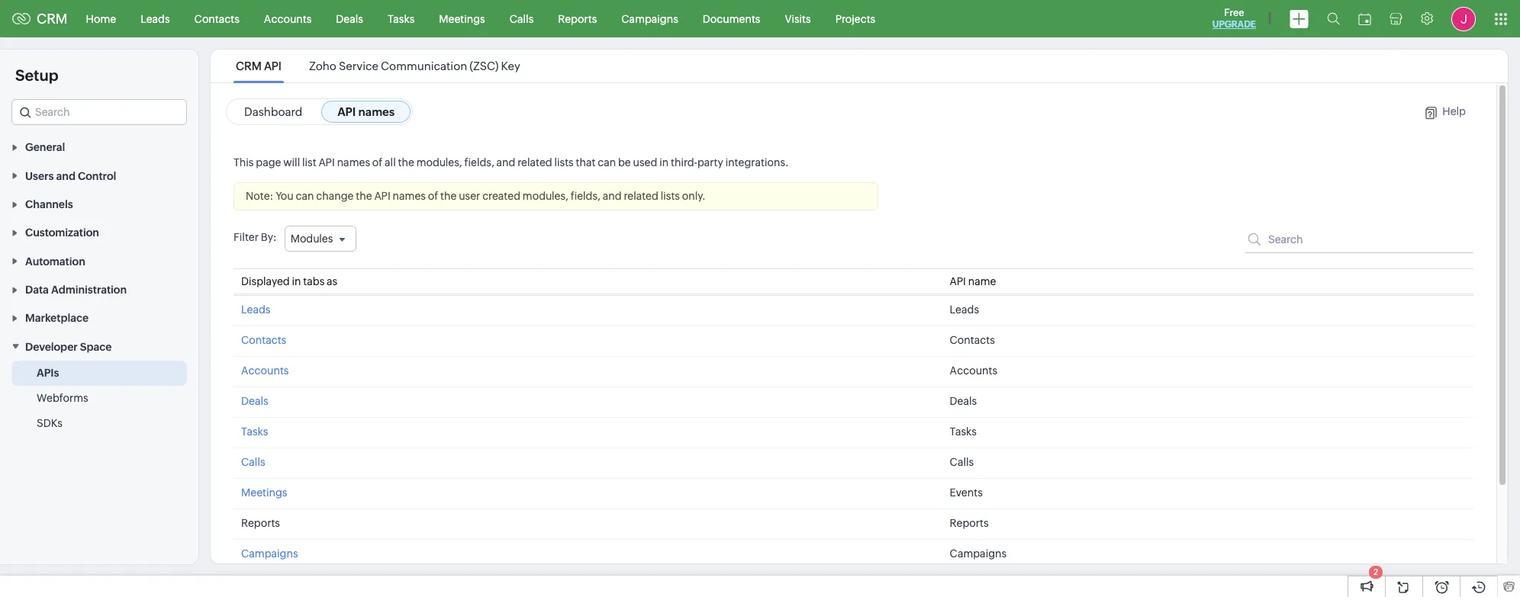 Task type: describe. For each thing, give the bounding box(es) containing it.
documents link
[[691, 0, 773, 37]]

zoho service communication (zsc) key
[[309, 60, 520, 73]]

page
[[256, 156, 281, 169]]

1 vertical spatial can
[[296, 190, 314, 202]]

used
[[633, 156, 658, 169]]

0 horizontal spatial of
[[372, 156, 383, 169]]

1 horizontal spatial campaigns
[[622, 13, 679, 25]]

crm for crm
[[37, 11, 68, 27]]

users and control
[[25, 170, 116, 182]]

2
[[1374, 568, 1379, 577]]

1 vertical spatial contacts link
[[241, 334, 286, 347]]

2 horizontal spatial deals
[[950, 395, 977, 408]]

home link
[[74, 0, 128, 37]]

webforms link
[[37, 391, 88, 406]]

api left name
[[950, 276, 966, 288]]

users
[[25, 170, 54, 182]]

events
[[950, 487, 983, 499]]

customization
[[25, 227, 99, 239]]

created
[[483, 190, 521, 202]]

2 vertical spatial names
[[393, 190, 426, 202]]

(zsc)
[[470, 60, 499, 73]]

2 vertical spatial and
[[603, 190, 622, 202]]

developer space
[[25, 341, 112, 353]]

api down service
[[338, 105, 356, 118]]

profile element
[[1443, 0, 1486, 37]]

developer space region
[[0, 361, 198, 436]]

this page will list api names of all the modules, fields, and related lists that can be used in third-party integrations.
[[234, 156, 789, 169]]

0 vertical spatial meetings link
[[427, 0, 498, 37]]

channels button
[[0, 190, 198, 218]]

create menu image
[[1290, 10, 1309, 28]]

0 vertical spatial and
[[497, 156, 516, 169]]

api names link
[[322, 101, 411, 123]]

modules
[[291, 233, 333, 245]]

integrations.
[[726, 156, 789, 169]]

1 horizontal spatial reports
[[558, 13, 597, 25]]

0 horizontal spatial deals
[[241, 395, 268, 408]]

crm api link
[[234, 60, 284, 73]]

service
[[339, 60, 379, 73]]

channels
[[25, 199, 73, 211]]

setup
[[15, 66, 58, 84]]

visits
[[785, 13, 811, 25]]

reports link
[[546, 0, 609, 37]]

marketplace
[[25, 313, 89, 325]]

data administration
[[25, 284, 127, 296]]

data
[[25, 284, 49, 296]]

0 horizontal spatial tasks link
[[241, 426, 268, 438]]

0 horizontal spatial tasks
[[241, 426, 268, 438]]

zoho
[[309, 60, 337, 73]]

0 horizontal spatial calls link
[[241, 457, 265, 469]]

1 horizontal spatial leads link
[[241, 304, 271, 316]]

0 vertical spatial meetings
[[439, 13, 485, 25]]

zoho service communication (zsc) key link
[[307, 60, 523, 73]]

sdks
[[37, 417, 62, 430]]

filter
[[234, 231, 259, 244]]

2 horizontal spatial calls
[[950, 457, 974, 469]]

and inside 'dropdown button'
[[56, 170, 76, 182]]

control
[[78, 170, 116, 182]]

Modules field
[[284, 226, 357, 252]]

by:
[[261, 231, 277, 244]]

1 vertical spatial of
[[428, 190, 438, 202]]

as
[[327, 276, 338, 288]]

2 horizontal spatial tasks
[[950, 426, 977, 438]]

1 horizontal spatial modules,
[[523, 190, 569, 202]]

projects
[[836, 13, 876, 25]]

crm link
[[12, 11, 68, 27]]

0 horizontal spatial related
[[518, 156, 552, 169]]

1 horizontal spatial deals
[[336, 13, 363, 25]]

0 vertical spatial calls link
[[498, 0, 546, 37]]

0 vertical spatial fields,
[[465, 156, 494, 169]]

space
[[80, 341, 112, 353]]

1 horizontal spatial lists
[[661, 190, 680, 202]]

2 horizontal spatial contacts
[[950, 334, 995, 347]]

1 vertical spatial deals link
[[241, 395, 268, 408]]

all
[[385, 156, 396, 169]]

0 horizontal spatial in
[[292, 276, 301, 288]]

apis
[[37, 367, 59, 379]]

documents
[[703, 13, 761, 25]]

note:
[[246, 190, 274, 202]]

help
[[1443, 105, 1466, 118]]

create menu element
[[1281, 0, 1318, 37]]

contacts inside contacts link
[[194, 13, 240, 25]]

1 horizontal spatial contacts
[[241, 334, 286, 347]]

marketplace button
[[0, 304, 198, 332]]

party
[[698, 156, 724, 169]]

sdks link
[[37, 416, 62, 431]]

0 horizontal spatial search text field
[[12, 100, 186, 124]]



Task type: locate. For each thing, give the bounding box(es) containing it.
leads
[[141, 13, 170, 25], [241, 304, 271, 316], [950, 304, 979, 316]]

1 horizontal spatial can
[[598, 156, 616, 169]]

related
[[518, 156, 552, 169], [624, 190, 659, 202]]

0 horizontal spatial can
[[296, 190, 314, 202]]

modules, up user
[[417, 156, 462, 169]]

contacts down api name
[[950, 334, 995, 347]]

search element
[[1318, 0, 1350, 37]]

0 horizontal spatial reports
[[241, 518, 280, 530]]

name
[[969, 276, 997, 288]]

automation button
[[0, 247, 198, 275]]

fields,
[[465, 156, 494, 169], [571, 190, 601, 202]]

visits link
[[773, 0, 823, 37]]

contacts
[[194, 13, 240, 25], [241, 334, 286, 347], [950, 334, 995, 347]]

0 vertical spatial search text field
[[12, 100, 186, 124]]

modules, right created
[[523, 190, 569, 202]]

0 vertical spatial related
[[518, 156, 552, 169]]

webforms
[[37, 392, 88, 404]]

api right list
[[319, 156, 335, 169]]

general button
[[0, 133, 198, 161]]

0 horizontal spatial campaigns
[[241, 548, 298, 560]]

of
[[372, 156, 383, 169], [428, 190, 438, 202]]

1 vertical spatial calls link
[[241, 457, 265, 469]]

tasks
[[388, 13, 415, 25], [241, 426, 268, 438], [950, 426, 977, 438]]

contacts down displayed at the top left
[[241, 334, 286, 347]]

can right you
[[296, 190, 314, 202]]

0 horizontal spatial lists
[[555, 156, 574, 169]]

only.
[[682, 190, 706, 202]]

1 vertical spatial crm
[[236, 60, 262, 73]]

home
[[86, 13, 116, 25]]

0 vertical spatial leads link
[[128, 0, 182, 37]]

and down be
[[603, 190, 622, 202]]

lists
[[555, 156, 574, 169], [661, 190, 680, 202]]

that
[[576, 156, 596, 169]]

api up dashboard
[[264, 60, 282, 73]]

0 horizontal spatial the
[[356, 190, 372, 202]]

note: you can change the api names of the user created modules, fields, and related lists only.
[[246, 190, 706, 202]]

1 horizontal spatial campaigns link
[[609, 0, 691, 37]]

developer space button
[[0, 332, 198, 361]]

you
[[276, 190, 294, 202]]

fields, down that
[[571, 190, 601, 202]]

2 horizontal spatial and
[[603, 190, 622, 202]]

crm inside list
[[236, 60, 262, 73]]

related up created
[[518, 156, 552, 169]]

key
[[501, 60, 520, 73]]

and right users
[[56, 170, 76, 182]]

profile image
[[1452, 6, 1476, 31]]

1 vertical spatial modules,
[[523, 190, 569, 202]]

calls link
[[498, 0, 546, 37], [241, 457, 265, 469]]

1 vertical spatial tasks link
[[241, 426, 268, 438]]

in left tabs
[[292, 276, 301, 288]]

0 vertical spatial in
[[660, 156, 669, 169]]

communication
[[381, 60, 467, 73]]

crm left home at the left of page
[[37, 11, 68, 27]]

0 horizontal spatial deals link
[[241, 395, 268, 408]]

accounts link
[[252, 0, 324, 37], [241, 365, 289, 377]]

0 vertical spatial crm
[[37, 11, 68, 27]]

0 horizontal spatial crm
[[37, 11, 68, 27]]

1 horizontal spatial crm
[[236, 60, 262, 73]]

names down all
[[393, 190, 426, 202]]

0 vertical spatial campaigns link
[[609, 0, 691, 37]]

list containing crm api
[[222, 50, 534, 82]]

deals
[[336, 13, 363, 25], [241, 395, 268, 408], [950, 395, 977, 408]]

0 vertical spatial of
[[372, 156, 383, 169]]

upgrade
[[1213, 19, 1257, 30]]

of left user
[[428, 190, 438, 202]]

accounts
[[264, 13, 312, 25], [241, 365, 289, 377], [950, 365, 998, 377]]

the
[[398, 156, 414, 169], [356, 190, 372, 202], [441, 190, 457, 202]]

0 horizontal spatial campaigns link
[[241, 548, 298, 560]]

tabs
[[303, 276, 325, 288]]

api down all
[[374, 190, 391, 202]]

api name
[[950, 276, 997, 288]]

api inside list
[[264, 60, 282, 73]]

1 horizontal spatial fields,
[[571, 190, 601, 202]]

contacts link down displayed at the top left
[[241, 334, 286, 347]]

and
[[497, 156, 516, 169], [56, 170, 76, 182], [603, 190, 622, 202]]

1 horizontal spatial related
[[624, 190, 659, 202]]

crm up dashboard
[[236, 60, 262, 73]]

leads link
[[128, 0, 182, 37], [241, 304, 271, 316]]

displayed in tabs as
[[241, 276, 338, 288]]

1 vertical spatial accounts link
[[241, 365, 289, 377]]

1 horizontal spatial meetings link
[[427, 0, 498, 37]]

contacts link up crm api
[[182, 0, 252, 37]]

1 horizontal spatial leads
[[241, 304, 271, 316]]

the right change
[[356, 190, 372, 202]]

0 vertical spatial modules,
[[417, 156, 462, 169]]

names
[[358, 105, 395, 118], [337, 156, 370, 169], [393, 190, 426, 202]]

2 horizontal spatial leads
[[950, 304, 979, 316]]

of left all
[[372, 156, 383, 169]]

leads down api name
[[950, 304, 979, 316]]

leads down displayed at the top left
[[241, 304, 271, 316]]

list
[[302, 156, 317, 169]]

the right all
[[398, 156, 414, 169]]

2 horizontal spatial the
[[441, 190, 457, 202]]

Search text field
[[12, 100, 186, 124], [1245, 226, 1474, 253]]

lists left only.
[[661, 190, 680, 202]]

0 horizontal spatial fields,
[[465, 156, 494, 169]]

0 horizontal spatial meetings link
[[241, 487, 287, 499]]

1 vertical spatial leads link
[[241, 304, 271, 316]]

dashboard
[[244, 105, 302, 118]]

None field
[[11, 99, 187, 125]]

third-
[[671, 156, 698, 169]]

api names
[[338, 105, 395, 118]]

0 vertical spatial accounts link
[[252, 0, 324, 37]]

in right used
[[660, 156, 669, 169]]

0 vertical spatial lists
[[555, 156, 574, 169]]

fields, up note: you can change the api names of the user created modules, fields, and related lists only.
[[465, 156, 494, 169]]

developer
[[25, 341, 78, 353]]

0 horizontal spatial leads
[[141, 13, 170, 25]]

administration
[[51, 284, 127, 296]]

will
[[283, 156, 300, 169]]

reports
[[558, 13, 597, 25], [241, 518, 280, 530], [950, 518, 989, 530]]

0 vertical spatial can
[[598, 156, 616, 169]]

1 vertical spatial campaigns link
[[241, 548, 298, 560]]

names left all
[[337, 156, 370, 169]]

1 vertical spatial in
[[292, 276, 301, 288]]

1 vertical spatial names
[[337, 156, 370, 169]]

1 horizontal spatial tasks
[[388, 13, 415, 25]]

1 horizontal spatial of
[[428, 190, 438, 202]]

1 horizontal spatial meetings
[[439, 13, 485, 25]]

be
[[618, 156, 631, 169]]

projects link
[[823, 0, 888, 37]]

0 vertical spatial names
[[358, 105, 395, 118]]

related down used
[[624, 190, 659, 202]]

can
[[598, 156, 616, 169], [296, 190, 314, 202]]

the for names
[[441, 190, 457, 202]]

1 vertical spatial search text field
[[1245, 226, 1474, 253]]

change
[[316, 190, 354, 202]]

and up created
[[497, 156, 516, 169]]

0 horizontal spatial contacts
[[194, 13, 240, 25]]

1 vertical spatial related
[[624, 190, 659, 202]]

1 vertical spatial fields,
[[571, 190, 601, 202]]

can left be
[[598, 156, 616, 169]]

1 horizontal spatial deals link
[[324, 0, 376, 37]]

data administration button
[[0, 275, 198, 304]]

0 horizontal spatial and
[[56, 170, 76, 182]]

1 horizontal spatial calls link
[[498, 0, 546, 37]]

users and control button
[[0, 161, 198, 190]]

1 horizontal spatial in
[[660, 156, 669, 169]]

the left user
[[441, 190, 457, 202]]

user
[[459, 190, 480, 202]]

lists left that
[[555, 156, 574, 169]]

meetings
[[439, 13, 485, 25], [241, 487, 287, 499]]

1 vertical spatial meetings link
[[241, 487, 287, 499]]

customization button
[[0, 218, 198, 247]]

leads link right home at the left of page
[[128, 0, 182, 37]]

crm api
[[236, 60, 282, 73]]

filter by:
[[234, 231, 277, 244]]

0 horizontal spatial leads link
[[128, 0, 182, 37]]

displayed
[[241, 276, 290, 288]]

1 horizontal spatial and
[[497, 156, 516, 169]]

free upgrade
[[1213, 7, 1257, 30]]

1 vertical spatial meetings
[[241, 487, 287, 499]]

automation
[[25, 256, 85, 268]]

deals link
[[324, 0, 376, 37], [241, 395, 268, 408]]

0 horizontal spatial meetings
[[241, 487, 287, 499]]

general
[[25, 141, 65, 154]]

1 vertical spatial lists
[[661, 190, 680, 202]]

crm
[[37, 11, 68, 27], [236, 60, 262, 73]]

api
[[264, 60, 282, 73], [338, 105, 356, 118], [319, 156, 335, 169], [374, 190, 391, 202], [950, 276, 966, 288]]

this
[[234, 156, 254, 169]]

0 vertical spatial tasks link
[[376, 0, 427, 37]]

tasks link
[[376, 0, 427, 37], [241, 426, 268, 438]]

0 horizontal spatial calls
[[241, 457, 265, 469]]

1 horizontal spatial tasks link
[[376, 0, 427, 37]]

dashboard link
[[228, 101, 318, 123]]

1 horizontal spatial search text field
[[1245, 226, 1474, 253]]

crm for crm api
[[236, 60, 262, 73]]

free
[[1225, 7, 1245, 18]]

0 vertical spatial deals link
[[324, 0, 376, 37]]

0 vertical spatial contacts link
[[182, 0, 252, 37]]

calendar image
[[1359, 13, 1372, 25]]

1 horizontal spatial the
[[398, 156, 414, 169]]

apis link
[[37, 365, 59, 381]]

calls
[[510, 13, 534, 25], [241, 457, 265, 469], [950, 457, 974, 469]]

2 horizontal spatial campaigns
[[950, 548, 1007, 560]]

0 horizontal spatial modules,
[[417, 156, 462, 169]]

leads right home link
[[141, 13, 170, 25]]

the for of
[[398, 156, 414, 169]]

leads link down displayed at the top left
[[241, 304, 271, 316]]

1 horizontal spatial calls
[[510, 13, 534, 25]]

list
[[222, 50, 534, 82]]

contacts up crm api
[[194, 13, 240, 25]]

names down service
[[358, 105, 395, 118]]

1 vertical spatial and
[[56, 170, 76, 182]]

search image
[[1328, 12, 1341, 25]]

modules,
[[417, 156, 462, 169], [523, 190, 569, 202]]

campaigns
[[622, 13, 679, 25], [241, 548, 298, 560], [950, 548, 1007, 560]]

2 horizontal spatial reports
[[950, 518, 989, 530]]

in
[[660, 156, 669, 169], [292, 276, 301, 288]]



Task type: vqa. For each thing, say whether or not it's contained in the screenshot.


